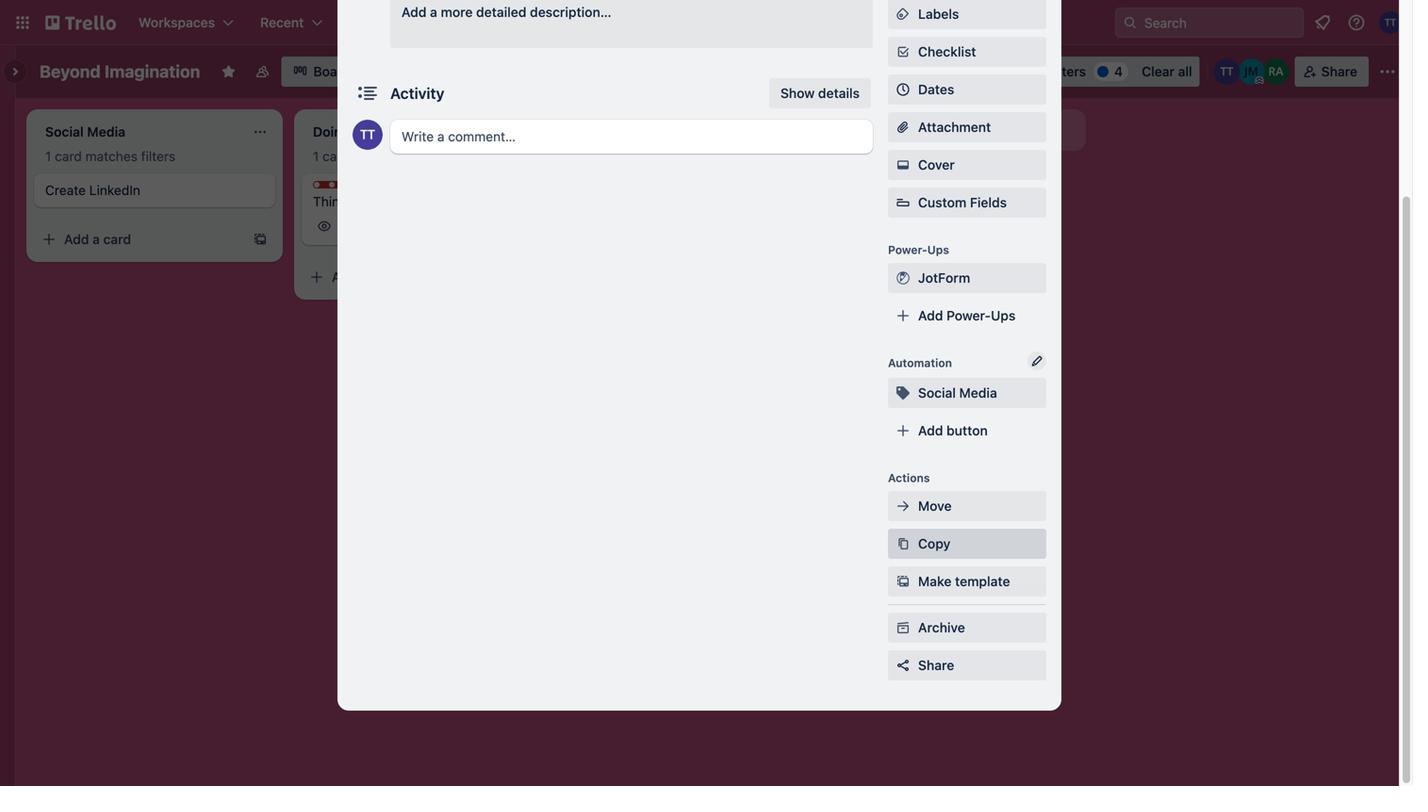 Task type: locate. For each thing, give the bounding box(es) containing it.
button
[[947, 423, 988, 438]]

card
[[55, 148, 82, 164], [323, 148, 350, 164], [103, 231, 131, 247], [371, 269, 399, 285]]

add a card down thinking
[[332, 269, 399, 285]]

0 vertical spatial ups
[[927, 243, 949, 256]]

open information menu image
[[1347, 13, 1366, 32]]

show menu image
[[1378, 62, 1397, 81]]

0 horizontal spatial add a card button
[[34, 224, 245, 255]]

4 sm image from the top
[[894, 269, 913, 288]]

description…
[[530, 4, 612, 20]]

1 vertical spatial power-
[[947, 308, 991, 323]]

0 vertical spatial terry turtle (terryturtle) image
[[1379, 11, 1402, 34]]

cover
[[918, 157, 955, 173]]

add a card for add a card button to the bottom
[[332, 269, 399, 285]]

1
[[45, 148, 51, 164], [313, 148, 319, 164]]

terry turtle (terryturtle) image right the open information menu image
[[1379, 11, 1402, 34]]

ups up the jotform in the right of the page
[[927, 243, 949, 256]]

add for add a more detailed description… link in the top of the page
[[402, 4, 427, 20]]

attachment button
[[888, 112, 1046, 142]]

3 sm image from the top
[[894, 156, 913, 174]]

automation
[[888, 356, 952, 370]]

sm image left labels
[[894, 5, 913, 24]]

share button down archive link
[[888, 650, 1046, 681]]

matches up thoughts
[[353, 148, 405, 164]]

card up create linkedin
[[55, 148, 82, 164]]

0 horizontal spatial power-
[[888, 243, 927, 256]]

1 card matches filters
[[45, 148, 175, 164], [313, 148, 443, 164]]

create
[[558, 15, 600, 30], [45, 182, 86, 198]]

sm image for jotform
[[894, 269, 913, 288]]

filters up create linkedin link
[[141, 148, 175, 164]]

1 card matches filters up thoughts
[[313, 148, 443, 164]]

add another list button
[[830, 109, 1086, 151]]

0 vertical spatial add a card button
[[34, 224, 245, 255]]

power ups image
[[959, 64, 974, 79]]

sm image
[[894, 384, 913, 403], [894, 497, 913, 516], [894, 535, 913, 553], [894, 572, 913, 591], [894, 618, 913, 637]]

0 vertical spatial share
[[1321, 64, 1358, 79]]

2 vertical spatial a
[[360, 269, 368, 285]]

color: bold red, title: "thoughts" element
[[313, 181, 384, 195]]

a down create linkedin
[[92, 231, 100, 247]]

power- up the jotform in the right of the page
[[888, 243, 927, 256]]

workspace visible image
[[255, 64, 270, 79]]

2 horizontal spatial a
[[430, 4, 437, 20]]

sm image inside labels link
[[894, 5, 913, 24]]

1 horizontal spatial terry turtle (terryturtle) image
[[1379, 11, 1402, 34]]

1 vertical spatial create
[[45, 182, 86, 198]]

terry turtle (terryturtle) image
[[1379, 11, 1402, 34], [1214, 58, 1240, 85]]

automation image
[[985, 57, 1012, 83]]

1 horizontal spatial ups
[[991, 308, 1016, 323]]

0 vertical spatial add a card
[[64, 231, 131, 247]]

add left button
[[918, 423, 943, 438]]

add a card button down thinking link
[[302, 262, 513, 292]]

1 up color: bold red, title: "thoughts" element
[[313, 148, 319, 164]]

cards
[[592, 148, 626, 164]]

sm image
[[894, 5, 913, 24], [894, 42, 913, 61], [894, 156, 913, 174], [894, 269, 913, 288]]

1 horizontal spatial add a card
[[332, 269, 399, 285]]

add left 'another'
[[864, 122, 888, 138]]

jeremy miller (jeremymiller198) image
[[1238, 58, 1265, 85]]

create button
[[547, 8, 611, 38]]

5 sm image from the top
[[894, 618, 913, 637]]

create inside button
[[558, 15, 600, 30]]

primary element
[[0, 0, 1413, 45]]

1 horizontal spatial power-
[[947, 308, 991, 323]]

filters
[[141, 148, 175, 164], [409, 148, 443, 164], [671, 148, 705, 164]]

1 horizontal spatial 1 card matches filters
[[313, 148, 443, 164]]

terry turtle (terryturtle) image right all
[[1214, 58, 1240, 85]]

create for create
[[558, 15, 600, 30]]

sm image down power-ups
[[894, 269, 913, 288]]

share left show menu image
[[1321, 64, 1358, 79]]

add left more
[[402, 4, 427, 20]]

2 1 from the left
[[313, 148, 319, 164]]

sm image left archive on the bottom right of page
[[894, 618, 913, 637]]

1 horizontal spatial share
[[1321, 64, 1358, 79]]

0 horizontal spatial 1 card matches filters
[[45, 148, 175, 164]]

archive
[[918, 620, 965, 635]]

fields
[[970, 195, 1007, 210]]

1 vertical spatial a
[[92, 231, 100, 247]]

1 vertical spatial share button
[[888, 650, 1046, 681]]

matches up linkedin
[[85, 148, 137, 164]]

0 horizontal spatial 1
[[45, 148, 51, 164]]

make template
[[918, 574, 1010, 589]]

move link
[[888, 491, 1046, 521]]

custom fields
[[918, 195, 1007, 210]]

imagination
[[104, 61, 200, 82]]

0 horizontal spatial terry turtle (terryturtle) image
[[1214, 58, 1240, 85]]

1 vertical spatial terry turtle (terryturtle) image
[[1214, 58, 1240, 85]]

2 filters from the left
[[409, 148, 443, 164]]

a
[[430, 4, 437, 20], [92, 231, 100, 247], [360, 269, 368, 285]]

sm image left copy
[[894, 535, 913, 553]]

1 horizontal spatial 1
[[313, 148, 319, 164]]

create right detailed
[[558, 15, 600, 30]]

sm image inside copy link
[[894, 535, 913, 553]]

1 horizontal spatial filters
[[409, 148, 443, 164]]

board link
[[281, 57, 362, 87]]

move
[[918, 498, 952, 514]]

actions
[[888, 471, 930, 485]]

make
[[918, 574, 952, 589]]

sm image for move
[[894, 497, 913, 516]]

cover link
[[888, 150, 1046, 180]]

activity
[[390, 84, 444, 102]]

ups up the media
[[991, 308, 1016, 323]]

sm image inside archive link
[[894, 618, 913, 637]]

sm image left cover
[[894, 156, 913, 174]]

show details link
[[769, 78, 871, 108]]

1 sm image from the top
[[894, 384, 913, 403]]

show
[[780, 85, 815, 101]]

4 sm image from the top
[[894, 572, 913, 591]]

template
[[955, 574, 1010, 589]]

power-
[[888, 243, 927, 256], [947, 308, 991, 323]]

dates button
[[888, 74, 1046, 105]]

0 horizontal spatial ups
[[927, 243, 949, 256]]

add a card button
[[34, 224, 245, 255], [302, 262, 513, 292]]

another
[[892, 122, 940, 138]]

add power-ups
[[918, 308, 1016, 323]]

filters right "match"
[[671, 148, 705, 164]]

add down the jotform in the right of the page
[[918, 308, 943, 323]]

board
[[313, 64, 350, 79]]

0 horizontal spatial filters
[[141, 148, 175, 164]]

sm image left make
[[894, 572, 913, 591]]

0 horizontal spatial create
[[45, 182, 86, 198]]

3 sm image from the top
[[894, 535, 913, 553]]

0 vertical spatial power-
[[888, 243, 927, 256]]

ups
[[927, 243, 949, 256], [991, 308, 1016, 323]]

share button
[[1295, 57, 1369, 87], [888, 650, 1046, 681]]

Board name text field
[[30, 57, 210, 87]]

create left linkedin
[[45, 182, 86, 198]]

sm image left the social
[[894, 384, 913, 403]]

2 sm image from the top
[[894, 497, 913, 516]]

matches
[[85, 148, 137, 164], [353, 148, 405, 164]]

0 horizontal spatial matches
[[85, 148, 137, 164]]

archive link
[[888, 613, 1046, 643]]

sm image left checklist
[[894, 42, 913, 61]]

add a card down create linkedin
[[64, 231, 131, 247]]

2 sm image from the top
[[894, 42, 913, 61]]

checklist
[[918, 44, 976, 59]]

1 horizontal spatial create
[[558, 15, 600, 30]]

1 card matches filters up linkedin
[[45, 148, 175, 164]]

create linkedin link
[[45, 181, 264, 200]]

add a card button down create linkedin link
[[34, 224, 245, 255]]

labels link
[[888, 0, 1046, 29]]

media
[[959, 385, 997, 401]]

0 vertical spatial a
[[430, 4, 437, 20]]

sm image inside cover link
[[894, 156, 913, 174]]

power- down the jotform in the right of the page
[[947, 308, 991, 323]]

sm image for labels
[[894, 5, 913, 24]]

sm image inside 'move' link
[[894, 497, 913, 516]]

add
[[402, 4, 427, 20], [864, 122, 888, 138], [64, 231, 89, 247], [332, 269, 357, 285], [918, 308, 943, 323], [918, 423, 943, 438]]

sm image down actions
[[894, 497, 913, 516]]

sm image for checklist
[[894, 42, 913, 61]]

sm image inside checklist link
[[894, 42, 913, 61]]

filters up thinking link
[[409, 148, 443, 164]]

1 horizontal spatial matches
[[353, 148, 405, 164]]

linkedin
[[89, 182, 140, 198]]

sm image for copy
[[894, 535, 913, 553]]

0 horizontal spatial a
[[92, 231, 100, 247]]

add for "add another list" button
[[864, 122, 888, 138]]

star or unstar board image
[[221, 64, 236, 79]]

a left more
[[430, 4, 437, 20]]

share
[[1321, 64, 1358, 79], [918, 658, 954, 673]]

1 up create linkedin
[[45, 148, 51, 164]]

1 horizontal spatial a
[[360, 269, 368, 285]]

all
[[1178, 64, 1192, 79]]

0 horizontal spatial share button
[[888, 650, 1046, 681]]

2 horizontal spatial filters
[[671, 148, 705, 164]]

0 vertical spatial create
[[558, 15, 600, 30]]

1 vertical spatial share
[[918, 658, 954, 673]]

copy link
[[888, 529, 1046, 559]]

share button down "0 notifications" image
[[1295, 57, 1369, 87]]

share for topmost share button
[[1321, 64, 1358, 79]]

1 vertical spatial ups
[[991, 308, 1016, 323]]

a down thinking
[[360, 269, 368, 285]]

0 horizontal spatial share
[[918, 658, 954, 673]]

1 sm image from the top
[[894, 5, 913, 24]]

share down archive on the bottom right of page
[[918, 658, 954, 673]]

1 vertical spatial add a card
[[332, 269, 399, 285]]

show details
[[780, 85, 860, 101]]

1 horizontal spatial add a card button
[[302, 262, 513, 292]]

0 horizontal spatial add a card
[[64, 231, 131, 247]]

add a card
[[64, 231, 131, 247], [332, 269, 399, 285]]

1 horizontal spatial share button
[[1295, 57, 1369, 87]]

sm image inside make template link
[[894, 572, 913, 591]]

clear all
[[1142, 64, 1192, 79]]

detailed
[[476, 4, 526, 20]]

clear
[[1142, 64, 1175, 79]]

checklist link
[[888, 37, 1046, 67]]

ups inside add power-ups link
[[991, 308, 1016, 323]]



Task type: describe. For each thing, give the bounding box(es) containing it.
sm image for cover
[[894, 156, 913, 174]]

add a more detailed description…
[[402, 4, 612, 20]]

card down linkedin
[[103, 231, 131, 247]]

add down create linkedin
[[64, 231, 89, 247]]

dates
[[918, 82, 954, 97]]

1 matches from the left
[[85, 148, 137, 164]]

terry turtle (terryturtle) image
[[353, 120, 383, 150]]

filters
[[1048, 64, 1086, 79]]

4
[[1114, 64, 1123, 79]]

1 filters from the left
[[141, 148, 175, 164]]

copy
[[918, 536, 951, 551]]

power-ups
[[888, 243, 949, 256]]

0 vertical spatial share button
[[1295, 57, 1369, 87]]

back to home image
[[45, 8, 116, 38]]

beyond
[[40, 61, 101, 82]]

3 filters from the left
[[671, 148, 705, 164]]

thinking
[[313, 194, 365, 209]]

add another list
[[864, 122, 962, 138]]

custom fields button
[[888, 193, 1046, 212]]

create from template… image
[[253, 232, 268, 247]]

thoughts
[[332, 182, 384, 195]]

ruby anderson (rubyanderson7) image
[[1263, 58, 1289, 85]]

details
[[818, 85, 860, 101]]

Write a comment text field
[[390, 120, 873, 154]]

0 notifications image
[[1311, 11, 1334, 34]]

add a card for add a card button to the left
[[64, 231, 131, 247]]

1 1 from the left
[[45, 148, 51, 164]]

card down thinking link
[[371, 269, 399, 285]]

add down thinking
[[332, 269, 357, 285]]

clear all button
[[1134, 57, 1200, 87]]

beyond imagination
[[40, 61, 200, 82]]

add for add power-ups link
[[918, 308, 943, 323]]

2 1 card matches filters from the left
[[313, 148, 443, 164]]

match
[[629, 148, 667, 164]]

card up color: bold red, title: "thoughts" element
[[323, 148, 350, 164]]

labels
[[918, 6, 959, 22]]

add button button
[[888, 416, 1046, 446]]

custom
[[918, 195, 967, 210]]

1 vertical spatial add a card button
[[302, 262, 513, 292]]

social
[[918, 385, 956, 401]]

sm image inside social media button
[[894, 384, 913, 403]]

sm image for archive
[[894, 618, 913, 637]]

add a more detailed description… link
[[390, 0, 873, 48]]

add for add button button
[[918, 423, 943, 438]]

social media
[[918, 385, 997, 401]]

2
[[581, 148, 589, 164]]

2 cards match filters
[[581, 148, 705, 164]]

add power-ups link
[[888, 301, 1046, 331]]

2 matches from the left
[[353, 148, 405, 164]]

list
[[944, 122, 962, 138]]

create for create linkedin
[[45, 182, 86, 198]]

sm image for make template
[[894, 572, 913, 591]]

thoughts thinking
[[313, 182, 384, 209]]

more
[[441, 4, 473, 20]]

1 1 card matches filters from the left
[[45, 148, 175, 164]]

social media button
[[888, 378, 1046, 408]]

attachment
[[918, 119, 991, 135]]

create linkedin
[[45, 182, 140, 198]]

add button
[[918, 423, 988, 438]]

share for the bottom share button
[[918, 658, 954, 673]]

search image
[[1123, 15, 1138, 30]]

make template link
[[888, 567, 1046, 597]]

thinking link
[[313, 192, 532, 211]]

jotform
[[918, 270, 970, 286]]

Search field
[[1138, 8, 1303, 37]]



Task type: vqa. For each thing, say whether or not it's contained in the screenshot.
"31"
no



